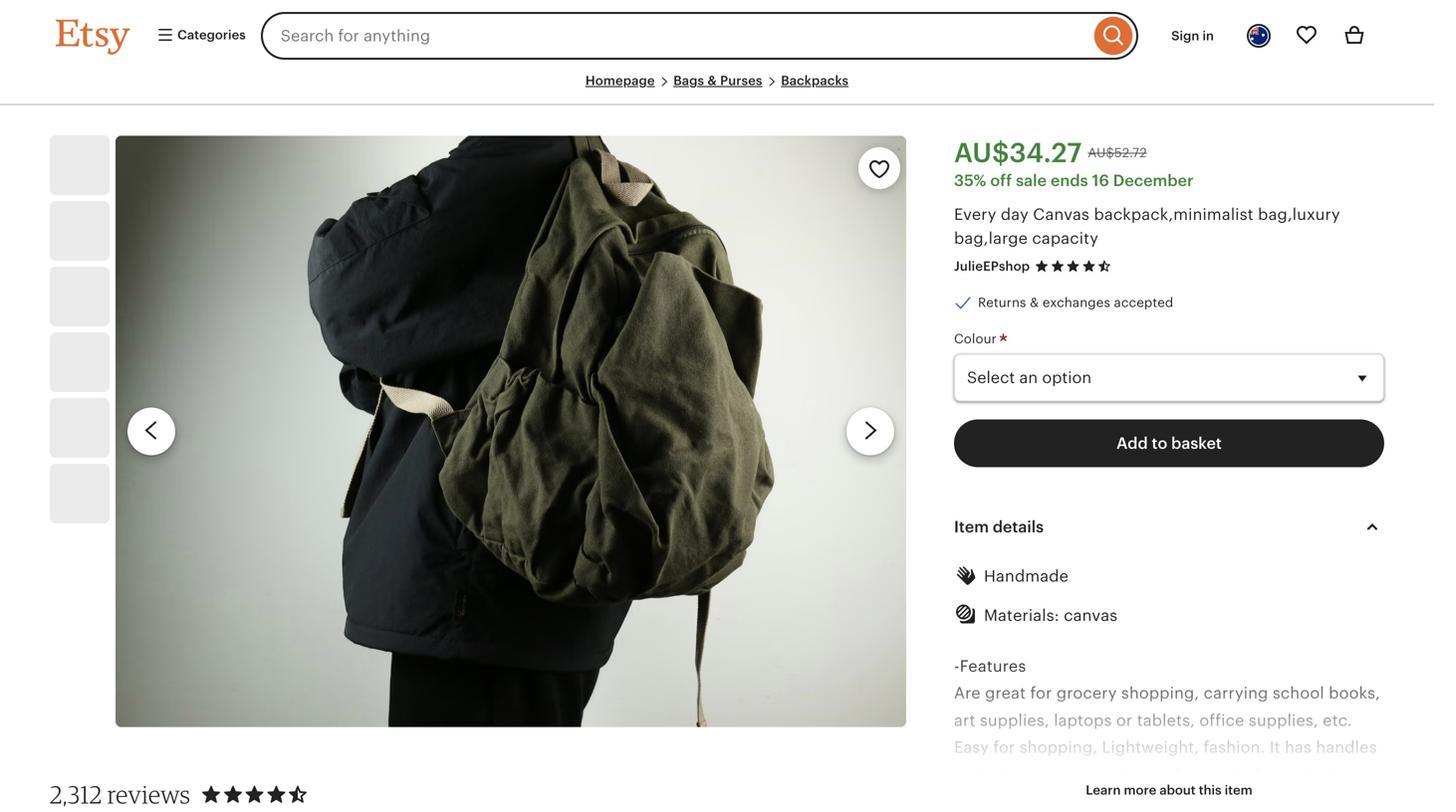 Task type: locate. For each thing, give the bounding box(es) containing it.
that
[[1169, 766, 1200, 784]]

shopping, up tablets,
[[1122, 685, 1200, 703]]

great
[[985, 685, 1026, 703]]

for right "great"
[[1031, 685, 1052, 703]]

tablets,
[[1137, 712, 1195, 730]]

carrying
[[1204, 685, 1269, 703]]

& right the bags
[[708, 73, 717, 88]]

add to basket
[[1117, 435, 1222, 453]]

sign in button
[[1157, 18, 1229, 54]]

julieepshop
[[954, 259, 1030, 274]]

handles
[[1316, 739, 1377, 757]]

and
[[954, 766, 984, 784]]

grocery
[[1057, 685, 1117, 703]]

about
[[1160, 783, 1196, 798]]

inner
[[1045, 766, 1085, 784]]

fashion.
[[1204, 739, 1266, 757]]

& for returns
[[1030, 296, 1039, 311]]

homepage
[[586, 73, 655, 88]]

every
[[954, 206, 997, 223]]

1 vertical spatial for
[[994, 739, 1016, 757]]

item details
[[954, 519, 1044, 537]]

categories button
[[141, 18, 255, 54]]

1 horizontal spatial shopping,
[[1122, 685, 1200, 703]]

easy
[[954, 739, 989, 757]]

categories
[[174, 27, 246, 42]]

1 horizontal spatial &
[[1030, 296, 1039, 311]]

0 horizontal spatial shopping,
[[1020, 739, 1098, 757]]

-features are great for grocery shopping, carrying school books, art supplies, laptops or tablets, office supplies, etc. easy for shopping, lightweight, fashion. it has handles and a large inner pocket so that small things don't get lost.
[[954, 658, 1381, 811]]

learn
[[1086, 783, 1121, 798]]

16
[[1092, 172, 1110, 190]]

colour
[[954, 332, 1001, 347]]

for up the a
[[994, 739, 1016, 757]]

& inside menu bar
[[708, 73, 717, 88]]

1 horizontal spatial supplies,
[[1249, 712, 1319, 730]]

this
[[1199, 783, 1222, 798]]

shopping,
[[1122, 685, 1200, 703], [1020, 739, 1098, 757]]

reviews
[[107, 781, 190, 810]]

for
[[1031, 685, 1052, 703], [994, 739, 1016, 757]]

laptops
[[1054, 712, 1112, 730]]

supplies, down "great"
[[980, 712, 1050, 730]]

menu bar
[[56, 72, 1379, 106]]

0 vertical spatial &
[[708, 73, 717, 88]]

purses
[[720, 73, 763, 88]]

supplies, up it
[[1249, 712, 1319, 730]]

None search field
[[261, 12, 1139, 60]]

so
[[1147, 766, 1165, 784]]

supplies,
[[980, 712, 1050, 730], [1249, 712, 1319, 730]]

day
[[1001, 206, 1029, 223]]

more
[[1124, 783, 1157, 798]]

banner
[[20, 0, 1415, 72]]

homepage link
[[586, 73, 655, 88]]

to
[[1152, 435, 1168, 453]]

december
[[1114, 172, 1194, 190]]

off
[[991, 172, 1012, 190]]

0 vertical spatial for
[[1031, 685, 1052, 703]]

0 horizontal spatial &
[[708, 73, 717, 88]]

lost.
[[954, 793, 988, 811]]

materials:
[[984, 607, 1060, 625]]

1 vertical spatial &
[[1030, 296, 1039, 311]]

things
[[1250, 766, 1298, 784]]

art
[[954, 712, 976, 730]]

small
[[1205, 766, 1245, 784]]

get
[[1347, 766, 1372, 784]]

or
[[1117, 712, 1133, 730]]

au$34.27 au$52.72
[[954, 138, 1147, 169]]

add to basket button
[[954, 420, 1385, 468]]

learn more about this item
[[1086, 783, 1253, 798]]

shopping, up inner
[[1020, 739, 1098, 757]]

0 horizontal spatial supplies,
[[980, 712, 1050, 730]]

capacity
[[1033, 229, 1099, 247]]

0 horizontal spatial for
[[994, 739, 1016, 757]]

learn more about this item button
[[1071, 773, 1268, 809]]

0 vertical spatial shopping,
[[1122, 685, 1200, 703]]

sign
[[1172, 28, 1200, 43]]

books,
[[1329, 685, 1381, 703]]

& right 'returns'
[[1030, 296, 1039, 311]]

australia image
[[1249, 25, 1269, 45]]

&
[[708, 73, 717, 88], [1030, 296, 1039, 311]]



Task type: describe. For each thing, give the bounding box(es) containing it.
australia button
[[1235, 12, 1283, 60]]

35% off sale ends 16 december
[[954, 172, 1194, 190]]

1 horizontal spatial for
[[1031, 685, 1052, 703]]

julieepshop link
[[954, 259, 1030, 274]]

office
[[1200, 712, 1245, 730]]

returns & exchanges accepted
[[978, 296, 1174, 311]]

details
[[993, 519, 1044, 537]]

backpacks link
[[781, 73, 849, 88]]

bag,large
[[954, 229, 1028, 247]]

au$34.27
[[954, 138, 1082, 169]]

don't
[[1303, 766, 1342, 784]]

sign in
[[1172, 28, 1214, 43]]

item details button
[[936, 504, 1403, 551]]

bag,luxury
[[1258, 206, 1341, 223]]

bags
[[674, 73, 704, 88]]

in
[[1203, 28, 1214, 43]]

are
[[954, 685, 981, 703]]

handmade
[[984, 568, 1069, 586]]

add
[[1117, 435, 1148, 453]]

35%
[[954, 172, 987, 190]]

bags & purses link
[[674, 73, 763, 88]]

every day canvas backpack,minimalist bag,luxury bag,large capacity
[[954, 206, 1341, 247]]

returns
[[978, 296, 1027, 311]]

au$52.72
[[1088, 146, 1147, 161]]

features
[[960, 658, 1027, 676]]

large
[[1001, 766, 1041, 784]]

it
[[1270, 739, 1281, 757]]

sale
[[1016, 172, 1047, 190]]

basket
[[1172, 435, 1222, 453]]

school
[[1273, 685, 1325, 703]]

materials: canvas
[[984, 607, 1118, 625]]

a
[[988, 766, 997, 784]]

none search field inside 'banner'
[[261, 12, 1139, 60]]

backpacks
[[781, 73, 849, 88]]

2 supplies, from the left
[[1249, 712, 1319, 730]]

menu bar containing homepage
[[56, 72, 1379, 106]]

2,312
[[50, 781, 102, 810]]

every day canvas backpackminimalist bagluxury baglarge green image
[[116, 136, 907, 728]]

banner containing categories
[[20, 0, 1415, 72]]

item
[[1225, 783, 1253, 798]]

etc.
[[1323, 712, 1353, 730]]

ends
[[1051, 172, 1089, 190]]

lightweight,
[[1102, 739, 1200, 757]]

canvas
[[1064, 607, 1118, 625]]

bags & purses
[[674, 73, 763, 88]]

exchanges
[[1043, 296, 1111, 311]]

accepted
[[1114, 296, 1174, 311]]

1 vertical spatial shopping,
[[1020, 739, 1098, 757]]

& for bags
[[708, 73, 717, 88]]

backpack,minimalist
[[1094, 206, 1254, 223]]

canvas
[[1033, 206, 1090, 223]]

-
[[954, 658, 960, 676]]

1 supplies, from the left
[[980, 712, 1050, 730]]

2,312 reviews
[[50, 781, 190, 810]]

item
[[954, 519, 989, 537]]

Search for anything text field
[[261, 12, 1090, 60]]

has
[[1285, 739, 1312, 757]]

pocket
[[1089, 766, 1143, 784]]



Task type: vqa. For each thing, say whether or not it's contained in the screenshot.
Mini
no



